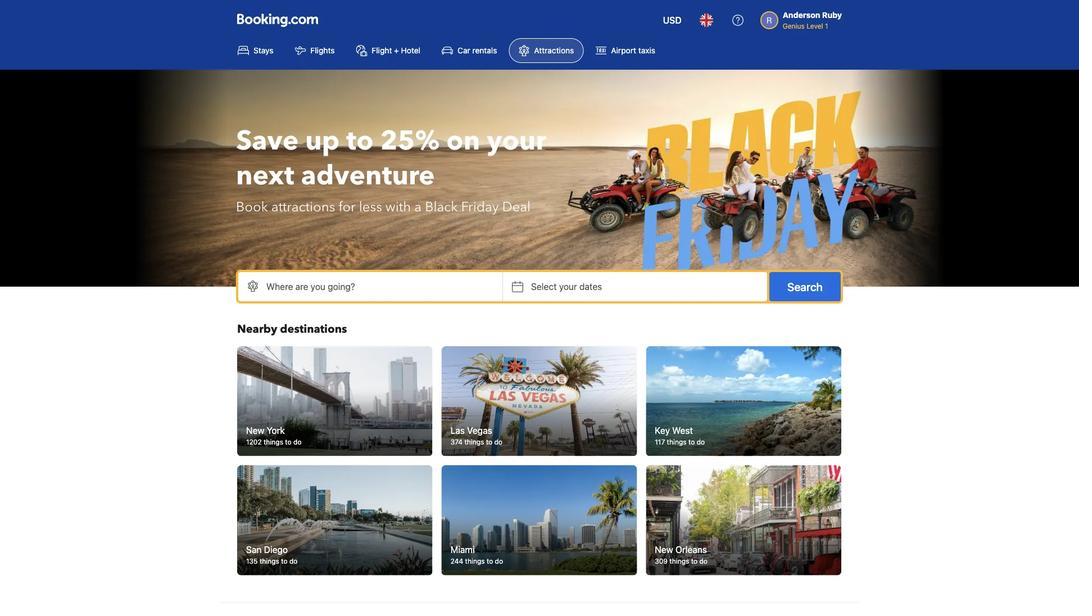 Task type: vqa. For each thing, say whether or not it's contained in the screenshot.
Excellent
no



Task type: describe. For each thing, give the bounding box(es) containing it.
miami
[[451, 544, 475, 555]]

anderson ruby genius level 1
[[783, 10, 842, 30]]

for
[[339, 198, 356, 216]]

usd button
[[656, 7, 689, 34]]

things for las vegas
[[465, 438, 484, 446]]

things inside miami 244 things to do
[[465, 557, 485, 565]]

to inside save up to 25% on your next adventure book attractions for less with a black friday deal
[[347, 123, 374, 159]]

stays
[[254, 46, 273, 55]]

ruby
[[822, 10, 842, 20]]

level
[[807, 22, 823, 30]]

taxis
[[638, 46, 655, 55]]

adventure
[[301, 157, 435, 194]]

miami 244 things to do
[[451, 544, 503, 565]]

rentals
[[473, 46, 497, 55]]

san diego 135 things to do
[[246, 544, 298, 565]]

las vegas image
[[442, 346, 637, 456]]

to for new orleans
[[691, 557, 698, 565]]

do for new orleans
[[700, 557, 708, 565]]

on
[[447, 123, 480, 159]]

vegas
[[467, 425, 492, 436]]

save
[[236, 123, 299, 159]]

135
[[246, 557, 258, 565]]

Where are you going? search field
[[238, 272, 503, 301]]

san diego image
[[237, 465, 433, 575]]

save up to 25% on your next adventure book attractions for less with a black friday deal
[[236, 123, 547, 216]]

attractions link
[[509, 38, 584, 63]]

miami image
[[442, 465, 637, 575]]

to for san diego
[[281, 557, 288, 565]]

car rentals link
[[432, 38, 507, 63]]

friday
[[461, 198, 499, 216]]

airport taxis
[[611, 46, 655, 55]]

next
[[236, 157, 294, 194]]

stays link
[[228, 38, 283, 63]]

search button
[[770, 272, 841, 301]]

up
[[305, 123, 340, 159]]

do inside miami 244 things to do
[[495, 557, 503, 565]]

to for new york
[[285, 438, 292, 446]]

destinations
[[280, 322, 347, 337]]

hotel
[[401, 46, 421, 55]]

do for new york
[[293, 438, 302, 446]]

things for new york
[[264, 438, 283, 446]]

your account menu anderson ruby genius level 1 element
[[760, 5, 847, 31]]

key
[[655, 425, 670, 436]]

san
[[246, 544, 262, 555]]

las vegas 374 things to do
[[451, 425, 503, 446]]



Task type: locate. For each thing, give the bounding box(es) containing it.
usd
[[663, 15, 682, 26]]

do inside key west 117 things to do
[[697, 438, 705, 446]]

to for key west
[[689, 438, 695, 446]]

to inside las vegas 374 things to do
[[486, 438, 493, 446]]

things
[[264, 438, 283, 446], [465, 438, 484, 446], [667, 438, 687, 446], [260, 557, 279, 565], [465, 557, 485, 565], [670, 557, 689, 565]]

things down the york
[[264, 438, 283, 446]]

to down west
[[689, 438, 695, 446]]

things down miami
[[465, 557, 485, 565]]

things down diego
[[260, 557, 279, 565]]

do inside new orleans 309 things to do
[[700, 557, 708, 565]]

flight
[[372, 46, 392, 55]]

things inside key west 117 things to do
[[667, 438, 687, 446]]

309
[[655, 557, 668, 565]]

orleans
[[676, 544, 707, 555]]

select
[[531, 281, 557, 292]]

things for key west
[[667, 438, 687, 446]]

new orleans 309 things to do
[[655, 544, 708, 565]]

new york image
[[237, 346, 433, 456]]

new york 1202 things to do
[[246, 425, 302, 446]]

do right 1202
[[293, 438, 302, 446]]

do for key west
[[697, 438, 705, 446]]

flights
[[311, 46, 335, 55]]

things inside las vegas 374 things to do
[[465, 438, 484, 446]]

with
[[386, 198, 411, 216]]

nearby destinations
[[237, 322, 347, 337]]

your
[[487, 123, 547, 159], [559, 281, 577, 292]]

airport taxis link
[[586, 38, 665, 63]]

nearby
[[237, 322, 277, 337]]

things for san diego
[[260, 557, 279, 565]]

things down vegas
[[465, 438, 484, 446]]

1 vertical spatial your
[[559, 281, 577, 292]]

to down vegas
[[486, 438, 493, 446]]

new up 1202
[[246, 425, 264, 436]]

a
[[415, 198, 422, 216]]

1 horizontal spatial your
[[559, 281, 577, 292]]

to
[[347, 123, 374, 159], [285, 438, 292, 446], [486, 438, 493, 446], [689, 438, 695, 446], [281, 557, 288, 565], [487, 557, 493, 565], [691, 557, 698, 565]]

las
[[451, 425, 465, 436]]

book
[[236, 198, 268, 216]]

new for new orleans
[[655, 544, 673, 555]]

new up 309
[[655, 544, 673, 555]]

key west 117 things to do
[[655, 425, 705, 446]]

attractions
[[534, 46, 574, 55]]

to inside key west 117 things to do
[[689, 438, 695, 446]]

do right 374
[[494, 438, 503, 446]]

374
[[451, 438, 463, 446]]

1 horizontal spatial new
[[655, 544, 673, 555]]

your inside save up to 25% on your next adventure book attractions for less with a black friday deal
[[487, 123, 547, 159]]

car rentals
[[458, 46, 497, 55]]

black
[[425, 198, 458, 216]]

to inside san diego 135 things to do
[[281, 557, 288, 565]]

flight + hotel link
[[347, 38, 430, 63]]

to inside miami 244 things to do
[[487, 557, 493, 565]]

to right 1202
[[285, 438, 292, 446]]

to for las vegas
[[486, 438, 493, 446]]

to inside new york 1202 things to do
[[285, 438, 292, 446]]

dates
[[580, 281, 602, 292]]

new orleans image
[[646, 465, 842, 575]]

do inside new york 1202 things to do
[[293, 438, 302, 446]]

new inside new orleans 309 things to do
[[655, 544, 673, 555]]

select your dates
[[531, 281, 602, 292]]

to down diego
[[281, 557, 288, 565]]

things down orleans
[[670, 557, 689, 565]]

things down west
[[667, 438, 687, 446]]

diego
[[264, 544, 288, 555]]

0 vertical spatial new
[[246, 425, 264, 436]]

do right 135
[[289, 557, 298, 565]]

do inside san diego 135 things to do
[[289, 557, 298, 565]]

anderson
[[783, 10, 820, 20]]

+
[[394, 46, 399, 55]]

do for las vegas
[[494, 438, 503, 446]]

do inside las vegas 374 things to do
[[494, 438, 503, 446]]

things inside san diego 135 things to do
[[260, 557, 279, 565]]

0 horizontal spatial new
[[246, 425, 264, 436]]

airport
[[611, 46, 636, 55]]

new
[[246, 425, 264, 436], [655, 544, 673, 555]]

do right 117
[[697, 438, 705, 446]]

deal
[[502, 198, 531, 216]]

genius
[[783, 22, 805, 30]]

search
[[788, 280, 823, 293]]

to down orleans
[[691, 557, 698, 565]]

do for san diego
[[289, 557, 298, 565]]

0 vertical spatial your
[[487, 123, 547, 159]]

less
[[359, 198, 382, 216]]

booking.com image
[[237, 13, 318, 27]]

to inside new orleans 309 things to do
[[691, 557, 698, 565]]

key west image
[[646, 346, 842, 456]]

your left dates
[[559, 281, 577, 292]]

flight + hotel
[[372, 46, 421, 55]]

things inside new york 1202 things to do
[[264, 438, 283, 446]]

1202
[[246, 438, 262, 446]]

1 vertical spatial new
[[655, 544, 673, 555]]

flights link
[[285, 38, 344, 63]]

york
[[267, 425, 285, 436]]

your right on on the left of page
[[487, 123, 547, 159]]

car
[[458, 46, 470, 55]]

things for new orleans
[[670, 557, 689, 565]]

to right '244'
[[487, 557, 493, 565]]

to right up
[[347, 123, 374, 159]]

244
[[451, 557, 463, 565]]

0 horizontal spatial your
[[487, 123, 547, 159]]

attractions
[[271, 198, 335, 216]]

25%
[[380, 123, 440, 159]]

new inside new york 1202 things to do
[[246, 425, 264, 436]]

new for new york
[[246, 425, 264, 436]]

117
[[655, 438, 665, 446]]

things inside new orleans 309 things to do
[[670, 557, 689, 565]]

do right '244'
[[495, 557, 503, 565]]

1
[[825, 22, 828, 30]]

do down orleans
[[700, 557, 708, 565]]

do
[[293, 438, 302, 446], [494, 438, 503, 446], [697, 438, 705, 446], [289, 557, 298, 565], [495, 557, 503, 565], [700, 557, 708, 565]]

west
[[672, 425, 693, 436]]



